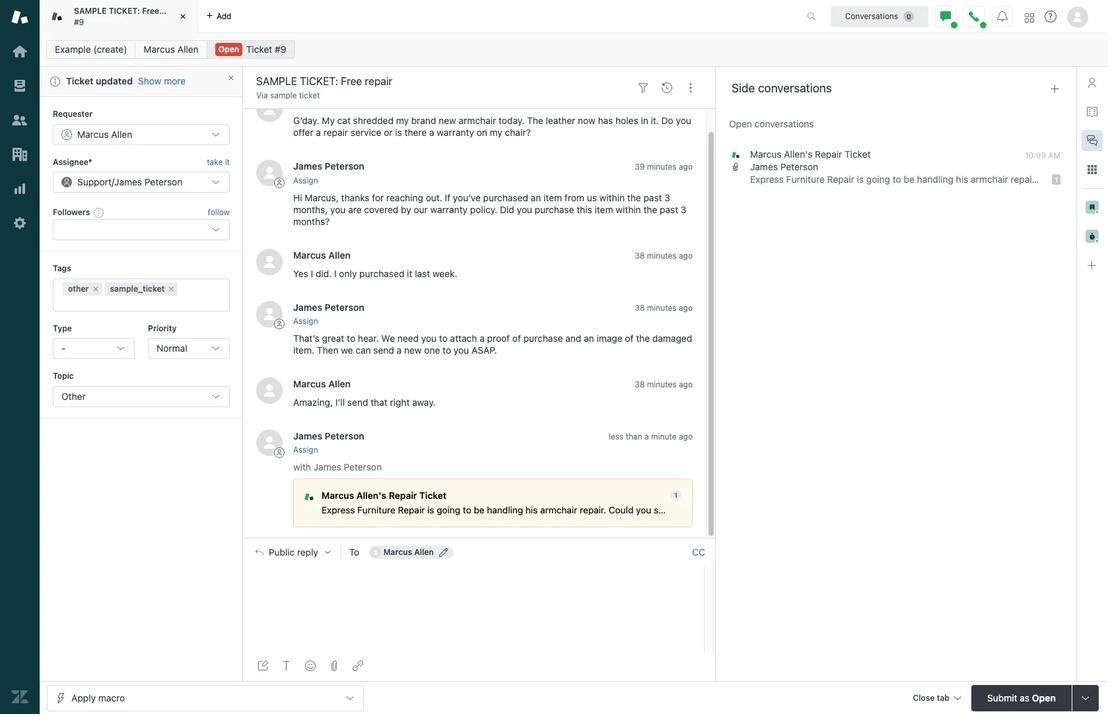 Task type: describe. For each thing, give the bounding box(es) containing it.
0 vertical spatial the
[[628, 192, 641, 203]]

and
[[566, 333, 582, 344]]

add link (cmd k) image
[[353, 661, 363, 672]]

i'll
[[336, 397, 345, 408]]

39 minutes ago
[[635, 162, 693, 172]]

thanks
[[341, 192, 370, 203]]

a up asap.
[[480, 333, 485, 344]]

allen's inside the conversationlabel log
[[357, 491, 387, 502]]

you down attach
[[454, 345, 469, 356]]

do
[[662, 115, 674, 126]]

0 horizontal spatial my
[[396, 115, 409, 126]]

marcus allen link for yes
[[293, 250, 351, 261]]

this
[[577, 204, 593, 215]]

support
[[77, 176, 112, 188]]

an inside that's great to hear. we need you to attach a proof of purchase and an image of the damaged item. then we can send a new one to you asap.
[[584, 333, 595, 344]]

hide composer image
[[474, 533, 485, 544]]

39
[[635, 162, 645, 172]]

marcus inside marcus allen link
[[144, 44, 175, 55]]

ticket updated show more
[[66, 75, 186, 87]]

ago for hi marcus, thanks for reaching out. if you've purchased an item from us within the past 3 months, you are covered by our warranty policy. did you purchase this item within the past 3 months?
[[679, 162, 693, 172]]

assign for that's
[[293, 316, 318, 326]]

38 for attach
[[635, 303, 645, 313]]

admin image
[[11, 215, 28, 232]]

38 minutes ago text field for amazing, i'll send that right away.
[[635, 380, 693, 390]]

Subject field
[[254, 73, 629, 89]]

ago for that's great to hear. we need you to attach a proof of purchase and an image of the damaged item. then we can send a new one to you asap.
[[679, 303, 693, 313]]

send inside that's great to hear. we need you to attach a proof of purchase and an image of the damaged item. then we can send a new one to you asap.
[[374, 345, 394, 356]]

marcus down with james peterson
[[322, 491, 354, 502]]

james right with
[[314, 462, 342, 473]]

shredded
[[353, 115, 394, 126]]

0 vertical spatial within
[[600, 192, 625, 203]]

submit
[[988, 693, 1018, 704]]

other
[[61, 391, 86, 402]]

has
[[598, 115, 613, 126]]

remove image
[[167, 285, 175, 293]]

events image
[[662, 82, 673, 93]]

to
[[349, 547, 360, 558]]

item.
[[293, 345, 315, 356]]

purchase inside hi marcus, thanks for reaching out. if you've purchased an item from us within the past 3 months, you are covered by our warranty policy. did you purchase this item within the past 3 months?
[[535, 204, 575, 215]]

peterson up with james peterson
[[325, 431, 365, 442]]

tabs tab list
[[40, 0, 794, 33]]

allen inside requester element
[[111, 129, 132, 140]]

1 horizontal spatial 3
[[681, 204, 687, 215]]

0 vertical spatial item
[[544, 192, 562, 203]]

need
[[398, 333, 419, 344]]

normal
[[157, 343, 187, 354]]

ticket inside secondary element
[[246, 44, 272, 55]]

on
[[477, 127, 488, 138]]

new inside that's great to hear. we need you to attach a proof of purchase and an image of the damaged item. then we can send a new one to you asap.
[[404, 345, 422, 356]]

show
[[138, 76, 162, 87]]

sample
[[74, 6, 107, 16]]

views image
[[11, 77, 28, 94]]

assignee* element
[[53, 172, 230, 193]]

open conversations
[[730, 118, 814, 130]]

repair inside the conversationlabel log
[[389, 491, 417, 502]]

a right than
[[645, 432, 649, 442]]

ticket actions image
[[686, 82, 696, 93]]

g'day.
[[293, 115, 320, 126]]

example (create)
[[55, 44, 127, 55]]

reporting image
[[11, 180, 28, 198]]

followers element
[[53, 220, 230, 241]]

39 minutes ago text field
[[635, 162, 693, 172]]

-
[[61, 343, 66, 354]]

2 i from the left
[[334, 268, 337, 279]]

close ticket collision notification image
[[227, 74, 235, 82]]

ticket inside ticket updated show more
[[66, 75, 93, 87]]

draft mode image
[[258, 661, 268, 672]]

38 minutes ago text field
[[635, 303, 693, 313]]

assign button for that's
[[293, 316, 318, 328]]

10:09
[[1026, 151, 1047, 161]]

normal button
[[148, 338, 230, 360]]

example (create) button
[[46, 40, 136, 59]]

less
[[609, 432, 624, 442]]

hear.
[[358, 333, 379, 344]]

are
[[348, 204, 362, 215]]

allen inside marcus allen link
[[178, 44, 199, 55]]

did
[[500, 204, 515, 215]]

a down brand
[[430, 127, 435, 138]]

minute
[[652, 432, 677, 442]]

filter image
[[638, 82, 649, 93]]

right
[[390, 397, 410, 408]]

james up hi
[[293, 161, 322, 172]]

customers image
[[11, 112, 28, 129]]

1 vertical spatial within
[[616, 204, 641, 215]]

add button
[[198, 0, 240, 32]]

reaching
[[387, 192, 424, 203]]

allen up only
[[329, 250, 351, 261]]

marcus right "marcus.allen@example.com" icon at the bottom of page
[[384, 548, 412, 558]]

- button
[[53, 338, 135, 360]]

apps image
[[1088, 165, 1098, 175]]

in
[[641, 115, 649, 126]]

secondary element
[[40, 36, 1109, 63]]

out.
[[426, 192, 443, 203]]

cc
[[693, 547, 706, 558]]

conversations for side conversations
[[759, 82, 832, 95]]

minutes for purchased
[[647, 162, 677, 172]]

format text image
[[281, 661, 292, 672]]

we
[[382, 333, 395, 344]]

ticket:
[[109, 6, 140, 16]]

marcus allen up amazing,
[[293, 379, 351, 390]]

3 james peterson link from the top
[[293, 431, 365, 442]]

that
[[371, 397, 388, 408]]

side conversations
[[732, 82, 832, 95]]

take it
[[207, 157, 230, 167]]

peterson up thanks
[[325, 161, 365, 172]]

main element
[[0, 0, 40, 715]]

chair?
[[505, 127, 531, 138]]

hi marcus, thanks for reaching out. if you've purchased an item from us within the past 3 months, you are covered by our warranty policy. did you purchase this item within the past 3 months?
[[293, 192, 689, 227]]

service
[[351, 127, 382, 138]]

peterson up great
[[325, 302, 365, 313]]

38 for week.
[[635, 251, 645, 261]]

james up with
[[293, 431, 322, 442]]

leather
[[546, 115, 576, 126]]

0 vertical spatial repair
[[816, 149, 843, 160]]

james up 'that's'
[[293, 302, 322, 313]]

displays possible ticket submission types image
[[1081, 694, 1092, 704]]

my
[[322, 115, 335, 126]]

#9 inside "sample ticket: free repair #9"
[[74, 17, 84, 27]]

james peterson link for marcus,
[[293, 161, 365, 172]]

with
[[293, 462, 311, 473]]

customer context image
[[1088, 77, 1098, 88]]

can
[[356, 345, 371, 356]]

now
[[578, 115, 596, 126]]

1 horizontal spatial allen's
[[785, 149, 813, 160]]

you inside g'day. my cat shredded my brand new armchair today. the leather now has holes in it. do you offer a repair service or is there a warranty on my chair?
[[676, 115, 692, 126]]

yes i did. i only purchased it last week.
[[293, 268, 458, 279]]

close image
[[176, 10, 190, 23]]

other
[[68, 284, 89, 294]]

knowledge image
[[1088, 106, 1098, 117]]

close tab
[[913, 694, 950, 703]]

tab containing sample ticket: free repair
[[40, 0, 198, 33]]

repair inside "sample ticket: free repair #9"
[[161, 6, 184, 16]]

it.
[[651, 115, 659, 126]]

peterson right with
[[344, 462, 382, 473]]

close
[[913, 694, 935, 703]]

apply macro
[[71, 693, 125, 704]]

the inside that's great to hear. we need you to attach a proof of purchase and an image of the damaged item. then we can send a new one to you asap.
[[636, 333, 650, 344]]

4 avatar image from the top
[[256, 301, 283, 328]]

away.
[[412, 397, 436, 408]]

3 assign from the top
[[293, 446, 318, 455]]

zendesk support image
[[11, 9, 28, 26]]

(create)
[[93, 44, 127, 55]]

6 avatar image from the top
[[256, 430, 283, 457]]

support / james peterson
[[77, 176, 183, 188]]

example
[[55, 44, 91, 55]]

asap.
[[472, 345, 497, 356]]

1 horizontal spatial item
[[595, 204, 614, 215]]

assign button for hi
[[293, 175, 318, 187]]

james inside assignee* element
[[114, 176, 142, 188]]

marcus allen right "marcus.allen@example.com" icon at the bottom of page
[[384, 548, 434, 558]]

new inside g'day. my cat shredded my brand new armchair today. the leather now has holes in it. do you offer a repair service or is there a warranty on my chair?
[[439, 115, 456, 126]]

am
[[1049, 151, 1061, 161]]

organizations image
[[11, 146, 28, 163]]

brand
[[411, 115, 436, 126]]

that's great to hear. we need you to attach a proof of purchase and an image of the damaged item. then we can send a new one to you asap.
[[293, 333, 695, 356]]

purchased inside hi marcus, thanks for reaching out. if you've purchased an item from us within the past 3 months, you are covered by our warranty policy. did you purchase this item within the past 3 months?
[[483, 192, 529, 203]]

marcus up amazing,
[[293, 379, 326, 390]]

allen left edit user image in the bottom left of the page
[[415, 548, 434, 558]]

as
[[1021, 693, 1030, 704]]

with james peterson
[[293, 462, 382, 473]]



Task type: vqa. For each thing, say whether or not it's contained in the screenshot.
ASSIGNEE*
yes



Task type: locate. For each thing, give the bounding box(es) containing it.
1 james peterson assign from the top
[[293, 161, 365, 185]]

marcus,
[[305, 192, 339, 203]]

1 horizontal spatial repair
[[816, 149, 843, 160]]

0 horizontal spatial 1
[[675, 492, 678, 500]]

get help image
[[1045, 11, 1057, 22]]

purchased right only
[[360, 268, 405, 279]]

assign button up hi
[[293, 175, 318, 187]]

0 vertical spatial an
[[531, 192, 541, 203]]

policy.
[[470, 204, 498, 215]]

it inside button
[[225, 157, 230, 167]]

avatar image
[[256, 96, 283, 123], [256, 160, 283, 187], [256, 249, 283, 275], [256, 301, 283, 328], [256, 378, 283, 404], [256, 430, 283, 457]]

covered
[[364, 204, 399, 215]]

marcus allen
[[144, 44, 199, 55], [77, 129, 132, 140], [293, 250, 351, 261], [293, 379, 351, 390], [384, 548, 434, 558]]

38 minutes ago
[[635, 251, 693, 261], [635, 303, 693, 313], [635, 380, 693, 390]]

marcus allen inside secondary element
[[144, 44, 199, 55]]

marcus inside requester element
[[77, 129, 109, 140]]

1 38 minutes ago text field from the top
[[635, 251, 693, 261]]

months?
[[293, 216, 330, 227]]

1 vertical spatial repair
[[324, 127, 348, 138]]

last
[[415, 268, 430, 279]]

1 vertical spatial it
[[407, 268, 413, 279]]

conversations down side conversations
[[755, 118, 814, 130]]

1 horizontal spatial 1
[[1055, 176, 1059, 184]]

james right support
[[114, 176, 142, 188]]

i right did.
[[334, 268, 337, 279]]

marcus allen inside requester element
[[77, 129, 132, 140]]

zendesk image
[[11, 689, 28, 706]]

armchair
[[459, 115, 496, 126]]

of right image
[[625, 333, 634, 344]]

1 inside the conversationlabel log
[[675, 492, 678, 500]]

0 vertical spatial purchase
[[535, 204, 575, 215]]

2 38 minutes ago from the top
[[635, 303, 693, 313]]

1 avatar image from the top
[[256, 96, 283, 123]]

1 of from the left
[[513, 333, 521, 344]]

allen's up james peterson
[[785, 149, 813, 160]]

insert emojis image
[[305, 661, 316, 672]]

i right yes
[[311, 268, 313, 279]]

0 horizontal spatial repair
[[389, 491, 417, 502]]

james peterson assign up with james peterson
[[293, 431, 365, 455]]

time tracking image
[[1086, 230, 1100, 243]]

open inside secondary element
[[219, 44, 239, 54]]

assign for hi
[[293, 176, 318, 185]]

1 vertical spatial assign
[[293, 316, 318, 326]]

allen up 'i'll'
[[329, 379, 351, 390]]

bookmarks image
[[1086, 201, 1100, 214]]

0 vertical spatial past
[[644, 192, 662, 203]]

peterson inside assignee* element
[[145, 176, 183, 188]]

you right did
[[517, 204, 533, 215]]

1 horizontal spatial new
[[439, 115, 456, 126]]

james down the open conversations at top right
[[751, 161, 778, 173]]

5 ago from the top
[[679, 432, 693, 442]]

james peterson assign for great
[[293, 302, 365, 326]]

minutes
[[647, 162, 677, 172], [647, 251, 677, 261], [647, 303, 677, 313], [647, 380, 677, 390]]

marcus.allen@example.com image
[[371, 548, 381, 558]]

0 horizontal spatial 3
[[665, 192, 671, 203]]

3 assign button from the top
[[293, 445, 318, 457]]

0 vertical spatial 38
[[635, 251, 645, 261]]

marcus allen link up more
[[135, 40, 207, 59]]

1 vertical spatial 1
[[675, 492, 678, 500]]

0 vertical spatial send
[[374, 345, 394, 356]]

there
[[405, 127, 427, 138]]

a down need
[[397, 345, 402, 356]]

2 avatar image from the top
[[256, 160, 283, 187]]

reply
[[297, 548, 318, 558]]

marcus up show more button
[[144, 44, 175, 55]]

0 horizontal spatial repair
[[161, 6, 184, 16]]

marcus allen's repair ticket inside the conversationlabel log
[[322, 491, 447, 502]]

0 vertical spatial assign
[[293, 176, 318, 185]]

0 horizontal spatial item
[[544, 192, 562, 203]]

marcus allen's repair ticket
[[751, 149, 871, 160], [322, 491, 447, 502]]

2 vertical spatial 38 minutes ago
[[635, 380, 693, 390]]

james peterson link for great
[[293, 302, 365, 313]]

5 avatar image from the top
[[256, 378, 283, 404]]

via
[[256, 91, 268, 100]]

1 ago from the top
[[679, 162, 693, 172]]

within right the this
[[616, 204, 641, 215]]

ticket #9
[[246, 44, 286, 55]]

james peterson assign for marcus,
[[293, 161, 365, 185]]

free
[[142, 6, 159, 16]]

repair
[[816, 149, 843, 160], [389, 491, 417, 502]]

topic
[[53, 372, 74, 381]]

0 vertical spatial marcus allen link
[[135, 40, 207, 59]]

10:09 am
[[1026, 151, 1061, 161]]

1 i from the left
[[311, 268, 313, 279]]

past
[[644, 192, 662, 203], [660, 204, 679, 215]]

3
[[665, 192, 671, 203], [681, 204, 687, 215]]

assign button
[[293, 175, 318, 187], [293, 316, 318, 328], [293, 445, 318, 457]]

then
[[317, 345, 339, 356]]

1 vertical spatial allen's
[[357, 491, 387, 502]]

cc button
[[693, 547, 706, 559]]

1 vertical spatial marcus allen link
[[293, 250, 351, 261]]

1 vertical spatial #9
[[275, 44, 286, 55]]

marcus down requester on the top of the page
[[77, 129, 109, 140]]

1 vertical spatial purchased
[[360, 268, 405, 279]]

0 horizontal spatial of
[[513, 333, 521, 344]]

1 vertical spatial 38
[[635, 303, 645, 313]]

2 minutes from the top
[[647, 251, 677, 261]]

1 vertical spatial purchase
[[524, 333, 563, 344]]

1 vertical spatial marcus allen's repair ticket
[[322, 491, 447, 502]]

item
[[544, 192, 562, 203], [595, 204, 614, 215]]

marcus up yes
[[293, 250, 326, 261]]

my right on at the left top of the page
[[490, 127, 503, 138]]

one
[[424, 345, 440, 356]]

conversations up the open conversations at top right
[[759, 82, 832, 95]]

1
[[1055, 176, 1059, 184], [675, 492, 678, 500]]

0 vertical spatial it
[[225, 157, 230, 167]]

take it button
[[207, 156, 230, 169]]

1 38 from the top
[[635, 251, 645, 261]]

#9 up sample
[[275, 44, 286, 55]]

0 vertical spatial 1
[[1055, 176, 1059, 184]]

1 assign from the top
[[293, 176, 318, 185]]

purchase down from
[[535, 204, 575, 215]]

38 minutes ago up 38 minutes ago text box on the right top of the page
[[635, 251, 693, 261]]

open
[[219, 44, 239, 54], [730, 118, 753, 130], [1033, 693, 1057, 704]]

assign up 'that's'
[[293, 316, 318, 326]]

purchased up did
[[483, 192, 529, 203]]

4 minutes from the top
[[647, 380, 677, 390]]

1 vertical spatial open
[[730, 118, 753, 130]]

0 vertical spatial marcus allen's repair ticket
[[751, 149, 871, 160]]

1 38 minutes ago from the top
[[635, 251, 693, 261]]

1 vertical spatial an
[[584, 333, 595, 344]]

2 vertical spatial james peterson link
[[293, 431, 365, 442]]

james peterson link
[[293, 161, 365, 172], [293, 302, 365, 313], [293, 431, 365, 442]]

james peterson
[[751, 161, 819, 173]]

1 vertical spatial warranty
[[431, 204, 468, 215]]

the
[[628, 192, 641, 203], [644, 204, 658, 215], [636, 333, 650, 344]]

image
[[597, 333, 623, 344]]

0 horizontal spatial it
[[225, 157, 230, 167]]

38 minutes ago text field down damaged on the top
[[635, 380, 693, 390]]

0 vertical spatial james peterson assign
[[293, 161, 365, 185]]

warranty down if
[[431, 204, 468, 215]]

marcus allen link for amazing,
[[293, 379, 351, 390]]

purchase left and
[[524, 333, 563, 344]]

repair
[[161, 6, 184, 16], [324, 127, 348, 138]]

marcus allen down requester on the top of the page
[[77, 129, 132, 140]]

hi
[[293, 192, 302, 203]]

it inside the conversationlabel log
[[407, 268, 413, 279]]

1 horizontal spatial open
[[730, 118, 753, 130]]

1 vertical spatial my
[[490, 127, 503, 138]]

item down the us
[[595, 204, 614, 215]]

tab
[[937, 694, 950, 703]]

warranty down armchair
[[437, 127, 474, 138]]

0 vertical spatial my
[[396, 115, 409, 126]]

conversations
[[846, 11, 899, 21]]

today.
[[499, 115, 525, 126]]

0 vertical spatial james peterson link
[[293, 161, 365, 172]]

1 horizontal spatial repair
[[324, 127, 348, 138]]

38 minutes ago down damaged on the top
[[635, 380, 693, 390]]

2 vertical spatial marcus allen link
[[293, 379, 351, 390]]

months,
[[293, 204, 328, 215]]

less than a minute ago
[[609, 432, 693, 442]]

2 ago from the top
[[679, 251, 693, 261]]

button displays agent's chat status as online. image
[[941, 11, 952, 21]]

#9 down sample
[[74, 17, 84, 27]]

marcus
[[144, 44, 175, 55], [77, 129, 109, 140], [751, 149, 782, 160], [293, 250, 326, 261], [293, 379, 326, 390], [322, 491, 354, 502], [384, 548, 412, 558]]

minutes for attach
[[647, 303, 677, 313]]

0 vertical spatial repair
[[161, 6, 184, 16]]

minutes up 38 minutes ago text box on the right top of the page
[[647, 251, 677, 261]]

info on adding followers image
[[94, 208, 105, 218]]

1 vertical spatial new
[[404, 345, 422, 356]]

1 vertical spatial 38 minutes ago
[[635, 303, 693, 313]]

ago for amazing, i'll send that right away.
[[679, 380, 693, 390]]

2 vertical spatial open
[[1033, 693, 1057, 704]]

public reply
[[269, 548, 318, 558]]

ticket inside the conversationlabel log
[[420, 491, 447, 502]]

1 vertical spatial send
[[348, 397, 368, 408]]

1 vertical spatial item
[[595, 204, 614, 215]]

add attachment image
[[329, 661, 340, 672]]

38 minutes ago text field up 38 minutes ago text box on the right top of the page
[[635, 251, 693, 261]]

1 horizontal spatial send
[[374, 345, 394, 356]]

0 horizontal spatial marcus allen's repair ticket
[[322, 491, 447, 502]]

1 vertical spatial past
[[660, 204, 679, 215]]

to up we
[[347, 333, 356, 344]]

2 of from the left
[[625, 333, 634, 344]]

ticket
[[299, 91, 320, 100]]

1 horizontal spatial i
[[334, 268, 337, 279]]

2 james peterson link from the top
[[293, 302, 365, 313]]

/
[[112, 176, 114, 188]]

send down the "we"
[[374, 345, 394, 356]]

of right proof
[[513, 333, 521, 344]]

topic element
[[53, 386, 230, 407]]

2 vertical spatial the
[[636, 333, 650, 344]]

open right as
[[1033, 693, 1057, 704]]

more
[[164, 76, 186, 87]]

1 horizontal spatial purchased
[[483, 192, 529, 203]]

1 vertical spatial conversations
[[755, 118, 814, 130]]

or
[[384, 127, 393, 138]]

ago down damaged on the top
[[679, 380, 693, 390]]

minutes for week.
[[647, 251, 677, 261]]

allen up support / james peterson
[[111, 129, 132, 140]]

allen down close icon
[[178, 44, 199, 55]]

0 vertical spatial 3
[[665, 192, 671, 203]]

assign up with
[[293, 446, 318, 455]]

public
[[269, 548, 295, 558]]

purchase inside that's great to hear. we need you to attach a proof of purchase and an image of the damaged item. then we can send a new one to you asap.
[[524, 333, 563, 344]]

1 horizontal spatial #9
[[275, 44, 286, 55]]

38 minutes ago text field for yes i did. i only purchased it last week.
[[635, 251, 693, 261]]

0 vertical spatial warranty
[[437, 127, 474, 138]]

repair inside g'day. my cat shredded my brand new armchair today. the leather now has holes in it. do you offer a repair service or is there a warranty on my chair?
[[324, 127, 348, 138]]

amazing,
[[293, 397, 333, 408]]

sample
[[270, 91, 297, 100]]

3 38 from the top
[[635, 380, 645, 390]]

0 vertical spatial 38 minutes ago
[[635, 251, 693, 261]]

to up one
[[439, 333, 448, 344]]

1 horizontal spatial marcus allen's repair ticket
[[751, 149, 871, 160]]

you left the are
[[330, 204, 346, 215]]

requester element
[[53, 124, 230, 145]]

you right 'do'
[[676, 115, 692, 126]]

conversationlabel log
[[243, 86, 716, 539]]

0 horizontal spatial open
[[219, 44, 239, 54]]

requester
[[53, 109, 93, 119]]

macro
[[98, 693, 125, 704]]

warranty inside g'day. my cat shredded my brand new armchair today. the leather now has holes in it. do you offer a repair service or is there a warranty on my chair?
[[437, 127, 474, 138]]

proof
[[487, 333, 510, 344]]

type
[[53, 324, 72, 334]]

public reply button
[[244, 539, 341, 567]]

send
[[374, 345, 394, 356], [348, 397, 368, 408]]

cat
[[337, 115, 351, 126]]

minutes down damaged on the top
[[647, 380, 677, 390]]

3 avatar image from the top
[[256, 249, 283, 275]]

2 38 minutes ago text field from the top
[[635, 380, 693, 390]]

my up is
[[396, 115, 409, 126]]

1 vertical spatial assign button
[[293, 316, 318, 328]]

2 vertical spatial assign button
[[293, 445, 318, 457]]

open for open
[[219, 44, 239, 54]]

allen
[[178, 44, 199, 55], [111, 129, 132, 140], [329, 250, 351, 261], [329, 379, 351, 390], [415, 548, 434, 558]]

0 vertical spatial 38 minutes ago text field
[[635, 251, 693, 261]]

repair right free
[[161, 6, 184, 16]]

warranty inside hi marcus, thanks for reaching out. if you've purchased an item from us within the past 3 months, you are covered by our warranty policy. did you purchase this item within the past 3 months?
[[431, 204, 468, 215]]

assign
[[293, 176, 318, 185], [293, 316, 318, 326], [293, 446, 318, 455]]

james peterson assign up great
[[293, 302, 365, 326]]

tab
[[40, 0, 198, 33]]

marcus up james peterson
[[751, 149, 782, 160]]

an inside hi marcus, thanks for reaching out. if you've purchased an item from us within the past 3 months, you are covered by our warranty policy. did you purchase this item within the past 3 months?
[[531, 192, 541, 203]]

0 horizontal spatial send
[[348, 397, 368, 408]]

show more button
[[138, 76, 186, 87]]

1 vertical spatial repair
[[389, 491, 417, 502]]

2 vertical spatial assign
[[293, 446, 318, 455]]

our
[[414, 204, 428, 215]]

1 down minute
[[675, 492, 678, 500]]

i
[[311, 268, 313, 279], [334, 268, 337, 279]]

repair down my
[[324, 127, 348, 138]]

ago up 38 minutes ago text box on the right top of the page
[[679, 251, 693, 261]]

allen's
[[785, 149, 813, 160], [357, 491, 387, 502]]

the
[[527, 115, 544, 126]]

1 vertical spatial 3
[[681, 204, 687, 215]]

remove image
[[92, 285, 99, 293]]

1 vertical spatial james peterson link
[[293, 302, 365, 313]]

0 horizontal spatial #9
[[74, 17, 84, 27]]

0 vertical spatial allen's
[[785, 149, 813, 160]]

allen's down with james peterson
[[357, 491, 387, 502]]

it left last
[[407, 268, 413, 279]]

ago for yes i did. i only purchased it last week.
[[679, 251, 693, 261]]

0 vertical spatial new
[[439, 115, 456, 126]]

1 assign button from the top
[[293, 175, 318, 187]]

1 vertical spatial james peterson assign
[[293, 302, 365, 326]]

ago up damaged on the top
[[679, 303, 693, 313]]

g'day. my cat shredded my brand new armchair today. the leather now has holes in it. do you offer a repair service or is there a warranty on my chair?
[[293, 115, 692, 138]]

you up one
[[421, 333, 437, 344]]

2 assign from the top
[[293, 316, 318, 326]]

take
[[207, 157, 223, 167]]

open up close ticket collision notification image
[[219, 44, 239, 54]]

0 vertical spatial #9
[[74, 17, 84, 27]]

0 vertical spatial conversations
[[759, 82, 832, 95]]

38 minutes ago up damaged on the top
[[635, 303, 693, 313]]

an left from
[[531, 192, 541, 203]]

3 minutes from the top
[[647, 303, 677, 313]]

3 38 minutes ago from the top
[[635, 380, 693, 390]]

you've
[[453, 192, 481, 203]]

38 minutes ago for week.
[[635, 251, 693, 261]]

holes
[[616, 115, 639, 126]]

marcus allen link up amazing,
[[293, 379, 351, 390]]

new down need
[[404, 345, 422, 356]]

1 horizontal spatial of
[[625, 333, 634, 344]]

2 assign button from the top
[[293, 316, 318, 328]]

ago right minute
[[679, 432, 693, 442]]

2 horizontal spatial open
[[1033, 693, 1057, 704]]

0 horizontal spatial an
[[531, 192, 541, 203]]

alert containing ticket updated
[[40, 67, 243, 97]]

great
[[322, 333, 345, 344]]

minutes right 39
[[647, 162, 677, 172]]

3 ago from the top
[[679, 303, 693, 313]]

0 horizontal spatial allen's
[[357, 491, 387, 502]]

1 horizontal spatial an
[[584, 333, 595, 344]]

1 vertical spatial the
[[644, 204, 658, 215]]

38 minutes ago text field
[[635, 251, 693, 261], [635, 380, 693, 390]]

james peterson assign up marcus,
[[293, 161, 365, 185]]

a right the offer
[[316, 127, 321, 138]]

zendesk products image
[[1026, 13, 1035, 22]]

38 minutes ago for attach
[[635, 303, 693, 313]]

past down 39 minutes ago
[[660, 204, 679, 215]]

marcus allen link inside secondary element
[[135, 40, 207, 59]]

only
[[339, 268, 357, 279]]

0 horizontal spatial i
[[311, 268, 313, 279]]

amazing, i'll send that right away.
[[293, 397, 436, 408]]

assign button up with
[[293, 445, 318, 457]]

submit as open
[[988, 693, 1057, 704]]

marcus allen's repair ticket down with james peterson
[[322, 491, 447, 502]]

open down side
[[730, 118, 753, 130]]

marcus allen up did.
[[293, 250, 351, 261]]

to right one
[[443, 345, 451, 356]]

0 horizontal spatial purchased
[[360, 268, 405, 279]]

an right and
[[584, 333, 595, 344]]

item left from
[[544, 192, 562, 203]]

conversations for open conversations
[[755, 118, 814, 130]]

follow button
[[208, 207, 230, 219]]

ago right 39
[[679, 162, 693, 172]]

via sample ticket
[[256, 91, 320, 100]]

ticket
[[246, 44, 272, 55], [66, 75, 93, 87], [845, 149, 871, 160], [420, 491, 447, 502]]

0 horizontal spatial new
[[404, 345, 422, 356]]

we
[[341, 345, 353, 356]]

assign up hi
[[293, 176, 318, 185]]

open for open conversations
[[730, 118, 753, 130]]

1 james peterson link from the top
[[293, 161, 365, 172]]

week.
[[433, 268, 458, 279]]

4 ago from the top
[[679, 380, 693, 390]]

2 38 from the top
[[635, 303, 645, 313]]

offer
[[293, 127, 314, 138]]

for
[[372, 192, 384, 203]]

peterson down the open conversations at top right
[[781, 161, 819, 173]]

1 horizontal spatial it
[[407, 268, 413, 279]]

2 vertical spatial 38
[[635, 380, 645, 390]]

it right take
[[225, 157, 230, 167]]

notifications image
[[998, 11, 1008, 21]]

if
[[445, 192, 451, 203]]

0 vertical spatial open
[[219, 44, 239, 54]]

1 down am
[[1055, 176, 1059, 184]]

less than a minute ago text field
[[609, 432, 693, 442]]

1 horizontal spatial my
[[490, 127, 503, 138]]

1 vertical spatial 38 minutes ago text field
[[635, 380, 693, 390]]

edit user image
[[439, 549, 449, 558]]

1 minutes from the top
[[647, 162, 677, 172]]

that's
[[293, 333, 320, 344]]

get started image
[[11, 43, 28, 60]]

0 vertical spatial assign button
[[293, 175, 318, 187]]

james peterson link up with james peterson
[[293, 431, 365, 442]]

2 james peterson assign from the top
[[293, 302, 365, 326]]

minutes up damaged on the top
[[647, 303, 677, 313]]

#9 inside secondary element
[[275, 44, 286, 55]]

priority
[[148, 324, 177, 334]]

past down 39 minutes ago text box
[[644, 192, 662, 203]]

3 james peterson assign from the top
[[293, 431, 365, 455]]

alert
[[40, 67, 243, 97]]

james peterson link up marcus,
[[293, 161, 365, 172]]



